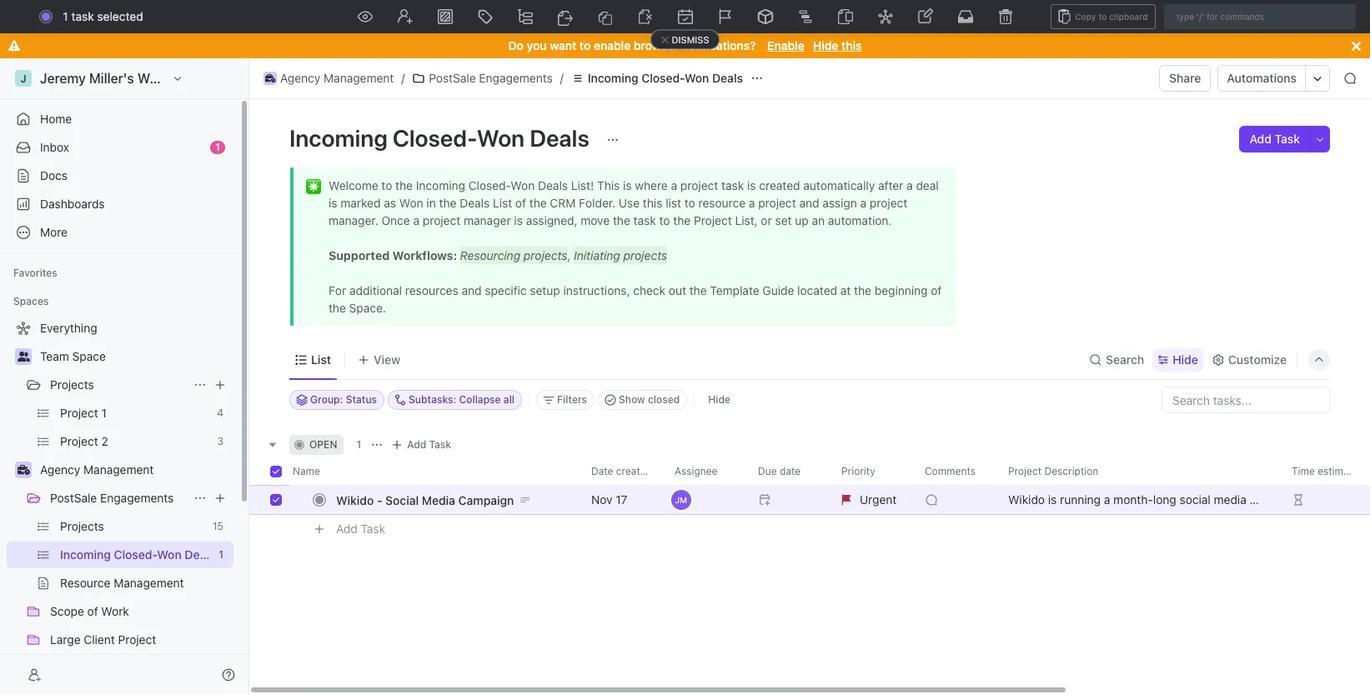 Task type: describe. For each thing, give the bounding box(es) containing it.
docs link
[[7, 163, 234, 189]]

view
[[374, 352, 400, 367]]

3
[[217, 435, 224, 448]]

resource management link
[[60, 571, 230, 597]]

work
[[101, 605, 129, 619]]

jm button
[[665, 485, 748, 516]]

j
[[20, 72, 26, 85]]

scope of work link
[[50, 599, 230, 626]]

1 horizontal spatial closed-
[[393, 124, 477, 152]]

management for the bottom agency management link
[[83, 463, 154, 477]]

business time image
[[265, 74, 275, 83]]

task
[[71, 9, 94, 23]]

1 horizontal spatial dropdown menu image
[[917, 8, 934, 24]]

set priority image
[[718, 9, 733, 24]]

date
[[591, 465, 613, 478]]

more button
[[7, 219, 234, 246]]

favorites
[[13, 267, 57, 279]]

dashboards link
[[7, 191, 234, 218]]

jm
[[676, 495, 687, 505]]

assignee
[[675, 465, 718, 478]]

large client project
[[50, 633, 156, 647]]

enable
[[594, 38, 631, 53]]

user group image
[[17, 352, 30, 362]]

selected
[[97, 9, 143, 23]]

resource management
[[60, 576, 184, 591]]

incoming inside 'sidebar' navigation
[[60, 548, 111, 562]]

management for resource management link on the bottom
[[114, 576, 184, 591]]

new
[[1252, 9, 1276, 23]]

large client project link
[[50, 627, 230, 654]]

wikido
[[336, 493, 374, 508]]

1 vertical spatial deals
[[530, 124, 590, 152]]

notifications?
[[682, 38, 756, 53]]

type '/' for commands field
[[1164, 4, 1356, 29]]

postsale engagements inside 'sidebar' navigation
[[50, 491, 174, 505]]

0 vertical spatial projects
[[50, 378, 94, 392]]

1 vertical spatial projects
[[60, 520, 104, 534]]

0 vertical spatial management
[[324, 71, 394, 85]]

new button
[[1228, 3, 1286, 30]]

add task for top add task button
[[1250, 132, 1300, 146]]

home
[[40, 112, 72, 126]]

copy
[[1075, 12, 1097, 22]]

project description
[[1008, 465, 1099, 478]]

tree inside 'sidebar' navigation
[[7, 315, 234, 695]]

⌘k
[[837, 9, 855, 23]]

client
[[84, 633, 115, 647]]

0 vertical spatial projects link
[[50, 372, 187, 399]]

priority button
[[832, 459, 915, 485]]

1 horizontal spatial add task
[[407, 439, 451, 451]]

2 / from the left
[[560, 71, 564, 85]]

customize
[[1229, 352, 1287, 367]]

media
[[422, 493, 455, 508]]

spaces
[[13, 295, 49, 308]]

estimate
[[1318, 465, 1359, 478]]

2 horizontal spatial incoming
[[588, 71, 639, 85]]

0 horizontal spatial incoming closed-won deals link
[[60, 542, 215, 569]]

sidebar navigation
[[0, 58, 253, 695]]

everything
[[40, 321, 97, 335]]

search button
[[1084, 348, 1150, 372]]

team space
[[40, 350, 106, 364]]

0 vertical spatial postsale engagements link
[[408, 68, 557, 88]]

won inside "tree"
[[157, 548, 182, 562]]

filters
[[557, 394, 587, 406]]

campaign
[[458, 493, 514, 508]]

all
[[504, 394, 515, 406]]

1 vertical spatial add task button
[[387, 435, 458, 455]]

docs
[[40, 168, 68, 183]]

due date button
[[748, 459, 832, 485]]

date
[[780, 465, 801, 478]]

upgrade link
[[1142, 5, 1222, 28]]

everything link
[[7, 315, 230, 342]]

closed
[[648, 394, 680, 406]]

1 horizontal spatial agency
[[280, 71, 321, 85]]

2 vertical spatial add task button
[[329, 520, 392, 540]]

upgrade
[[1166, 9, 1213, 23]]

jeremy miller's workspace
[[40, 71, 207, 86]]

name
[[293, 465, 320, 478]]

1 horizontal spatial incoming closed-won deals link
[[567, 68, 747, 88]]

1 horizontal spatial postsale engagements
[[429, 71, 553, 85]]

collapse
[[459, 394, 501, 406]]

view button
[[352, 340, 406, 380]]

description
[[1045, 465, 1099, 478]]

subtasks:
[[409, 394, 456, 406]]

search...
[[672, 9, 719, 23]]

you
[[527, 38, 547, 53]]

created
[[616, 465, 652, 478]]

task for top add task button
[[1275, 132, 1300, 146]]

dismiss
[[672, 34, 709, 45]]

team
[[40, 350, 69, 364]]

1 horizontal spatial won
[[477, 124, 525, 152]]

1 vertical spatial to
[[580, 38, 591, 53]]

due
[[758, 465, 777, 478]]

1 vertical spatial agency management link
[[40, 457, 230, 484]]

priority
[[842, 465, 876, 478]]

deals inside 'sidebar' navigation
[[185, 548, 215, 562]]

automations
[[1227, 71, 1297, 85]]

0 vertical spatial deals
[[712, 71, 743, 85]]

do
[[508, 38, 524, 53]]

space
[[72, 350, 106, 364]]



Task type: locate. For each thing, give the bounding box(es) containing it.
0 horizontal spatial add
[[336, 522, 358, 536]]

wikido - social media campaign link
[[332, 488, 578, 513]]

enable
[[768, 38, 805, 53]]

due date
[[758, 465, 801, 478]]

engagements inside 'sidebar' navigation
[[100, 491, 174, 505]]

team space link
[[40, 344, 230, 370]]

1 vertical spatial management
[[83, 463, 154, 477]]

0 horizontal spatial closed-
[[114, 548, 157, 562]]

engagements down the project 2 link at left bottom
[[100, 491, 174, 505]]

hide right search
[[1173, 352, 1199, 367]]

show
[[619, 394, 645, 406]]

1 horizontal spatial task
[[429, 439, 451, 451]]

projects link down team space link
[[50, 372, 187, 399]]

add task for the bottom add task button
[[336, 522, 385, 536]]

1 vertical spatial agency management
[[40, 463, 154, 477]]

1 vertical spatial won
[[477, 124, 525, 152]]

business time image
[[17, 465, 30, 475]]

project left 2 on the left bottom of page
[[60, 435, 98, 449]]

add task button down wikido
[[329, 520, 392, 540]]

project
[[60, 406, 98, 420], [60, 435, 98, 449], [1008, 465, 1042, 478], [118, 633, 156, 647]]

add task button down automations button
[[1240, 126, 1310, 153]]

postsale inside 'sidebar' navigation
[[50, 491, 97, 505]]

1 horizontal spatial deals
[[530, 124, 590, 152]]

2 horizontal spatial won
[[685, 71, 709, 85]]

0 horizontal spatial hide
[[708, 394, 731, 406]]

to right want
[[580, 38, 591, 53]]

hide left this
[[813, 38, 839, 53]]

0 vertical spatial incoming
[[588, 71, 639, 85]]

1 horizontal spatial incoming
[[289, 124, 388, 152]]

project left description
[[1008, 465, 1042, 478]]

task up name dropdown button
[[429, 439, 451, 451]]

0 vertical spatial hide
[[813, 38, 839, 53]]

share button
[[1160, 65, 1212, 92]]

closed- inside 'sidebar' navigation
[[114, 548, 157, 562]]

agency management down 2 on the left bottom of page
[[40, 463, 154, 477]]

agency management inside "tree"
[[40, 463, 154, 477]]

2 horizontal spatial closed-
[[642, 71, 685, 85]]

add task
[[1250, 132, 1300, 146], [407, 439, 451, 451], [336, 522, 385, 536]]

incoming closed-won deals link down browser
[[567, 68, 747, 88]]

1 horizontal spatial hide
[[813, 38, 839, 53]]

0 vertical spatial task
[[1275, 132, 1300, 146]]

agency
[[280, 71, 321, 85], [40, 463, 80, 477]]

0 vertical spatial postsale
[[429, 71, 476, 85]]

projects
[[50, 378, 94, 392], [60, 520, 104, 534]]

1 horizontal spatial postsale engagements link
[[408, 68, 557, 88]]

projects down team space
[[50, 378, 94, 392]]

agency right business time image
[[280, 71, 321, 85]]

2 horizontal spatial deals
[[712, 71, 743, 85]]

0 horizontal spatial to
[[580, 38, 591, 53]]

hide inside button
[[708, 394, 731, 406]]

clipboard
[[1110, 12, 1148, 22]]

0 vertical spatial agency
[[280, 71, 321, 85]]

show closed button
[[598, 390, 688, 410]]

task
[[1275, 132, 1300, 146], [429, 439, 451, 451], [361, 522, 385, 536]]

1 horizontal spatial agency management
[[280, 71, 394, 85]]

0 vertical spatial add task button
[[1240, 126, 1310, 153]]

0 vertical spatial closed-
[[642, 71, 685, 85]]

0 horizontal spatial postsale
[[50, 491, 97, 505]]

postsale engagements link inside "tree"
[[50, 485, 187, 512]]

1 vertical spatial closed-
[[393, 124, 477, 152]]

home link
[[7, 106, 234, 133]]

postsale engagements down "do"
[[429, 71, 553, 85]]

2 horizontal spatial task
[[1275, 132, 1300, 146]]

of
[[87, 605, 98, 619]]

add task up name dropdown button
[[407, 439, 451, 451]]

1 vertical spatial agency
[[40, 463, 80, 477]]

0 vertical spatial incoming closed-won deals link
[[567, 68, 747, 88]]

project for project description
[[1008, 465, 1042, 478]]

project 2
[[60, 435, 108, 449]]

workspace
[[137, 71, 207, 86]]

to
[[1099, 12, 1107, 22], [580, 38, 591, 53]]

tree containing everything
[[7, 315, 234, 695]]

want
[[550, 38, 577, 53]]

1 vertical spatial postsale engagements
[[50, 491, 174, 505]]

more
[[40, 225, 68, 239]]

0 horizontal spatial agency management link
[[40, 457, 230, 484]]

favorites button
[[7, 264, 64, 284]]

hide button
[[1153, 348, 1204, 372]]

wikido - social media campaign
[[336, 493, 514, 508]]

0 horizontal spatial dropdown menu image
[[638, 9, 653, 24]]

0 vertical spatial engagements
[[479, 71, 553, 85]]

0 horizontal spatial agency
[[40, 463, 80, 477]]

2 vertical spatial won
[[157, 548, 182, 562]]

this
[[842, 38, 862, 53]]

0 horizontal spatial postsale engagements
[[50, 491, 174, 505]]

postsale engagements down 2 on the left bottom of page
[[50, 491, 174, 505]]

add down automations button
[[1250, 132, 1272, 146]]

assignee button
[[665, 459, 748, 485]]

2 vertical spatial add
[[336, 522, 358, 536]]

1 vertical spatial add
[[407, 439, 426, 451]]

show closed
[[619, 394, 680, 406]]

1 vertical spatial incoming
[[289, 124, 388, 152]]

agency right business time icon in the left of the page
[[40, 463, 80, 477]]

search
[[1106, 352, 1145, 367]]

0 horizontal spatial /
[[401, 71, 405, 85]]

projects link up incoming closed-won deals 1
[[60, 514, 206, 541]]

projects up resource
[[60, 520, 104, 534]]

incoming closed-won deals link up resource management link on the bottom
[[60, 542, 215, 569]]

project inside dropdown button
[[1008, 465, 1042, 478]]

project down the scope of work link
[[118, 633, 156, 647]]

0 vertical spatial add
[[1250, 132, 1272, 146]]

1 vertical spatial incoming closed-won deals link
[[60, 542, 215, 569]]

incoming
[[588, 71, 639, 85], [289, 124, 388, 152], [60, 548, 111, 562]]

list
[[311, 352, 331, 367]]

project 2 link
[[60, 429, 211, 455]]

add task down wikido
[[336, 522, 385, 536]]

incoming closed-won deals link
[[567, 68, 747, 88], [60, 542, 215, 569]]

2 vertical spatial deals
[[185, 548, 215, 562]]

tree
[[7, 315, 234, 695]]

social
[[385, 493, 419, 508]]

scope of work
[[50, 605, 129, 619]]

add down wikido
[[336, 522, 358, 536]]

2 vertical spatial closed-
[[114, 548, 157, 562]]

agency inside "tree"
[[40, 463, 80, 477]]

add up name dropdown button
[[407, 439, 426, 451]]

add task down automations button
[[1250, 132, 1300, 146]]

2 vertical spatial add task
[[336, 522, 385, 536]]

status
[[346, 394, 377, 406]]

0 vertical spatial won
[[685, 71, 709, 85]]

open
[[309, 439, 337, 451]]

project for project 1
[[60, 406, 98, 420]]

1 horizontal spatial agency management link
[[259, 68, 398, 88]]

urgent
[[860, 493, 897, 507]]

name button
[[289, 459, 581, 485]]

do you want to enable browser notifications? enable hide this
[[508, 38, 862, 53]]

projects link
[[50, 372, 187, 399], [60, 514, 206, 541]]

project for project 2
[[60, 435, 98, 449]]

task down -
[[361, 522, 385, 536]]

0 vertical spatial postsale engagements
[[429, 71, 553, 85]]

0 vertical spatial incoming closed-won deals
[[588, 71, 743, 85]]

0 horizontal spatial agency management
[[40, 463, 154, 477]]

won inside the incoming closed-won deals link
[[685, 71, 709, 85]]

add for top add task button
[[1250, 132, 1272, 146]]

1 / from the left
[[401, 71, 405, 85]]

2 horizontal spatial hide
[[1173, 352, 1199, 367]]

1 vertical spatial add task
[[407, 439, 451, 451]]

time
[[1292, 465, 1315, 478]]

customize button
[[1207, 348, 1292, 372]]

add task button up name dropdown button
[[387, 435, 458, 455]]

0 horizontal spatial won
[[157, 548, 182, 562]]

Search tasks... text field
[[1163, 388, 1330, 413]]

list link
[[308, 348, 331, 372]]

postsale engagements link
[[408, 68, 557, 88], [50, 485, 187, 512]]

comments
[[925, 465, 976, 478]]

to right copy
[[1099, 12, 1107, 22]]

agency management right business time image
[[280, 71, 394, 85]]

0 horizontal spatial add task
[[336, 522, 385, 536]]

0 vertical spatial agency management
[[280, 71, 394, 85]]

1 vertical spatial task
[[429, 439, 451, 451]]

0 horizontal spatial incoming
[[60, 548, 111, 562]]

filters button
[[536, 390, 595, 410]]

hide
[[813, 38, 839, 53], [1173, 352, 1199, 367], [708, 394, 731, 406]]

hide inside dropdown button
[[1173, 352, 1199, 367]]

browser
[[634, 38, 679, 53]]

share
[[1170, 71, 1202, 85]]

0 horizontal spatial task
[[361, 522, 385, 536]]

time estimate
[[1292, 465, 1359, 478]]

2
[[101, 435, 108, 449]]

0 vertical spatial agency management link
[[259, 68, 398, 88]]

0 horizontal spatial deals
[[185, 548, 215, 562]]

1 vertical spatial postsale
[[50, 491, 97, 505]]

1
[[63, 9, 68, 23], [215, 141, 220, 153], [101, 406, 107, 420], [357, 439, 361, 451], [219, 549, 224, 561]]

task down automations button
[[1275, 132, 1300, 146]]

to inside dropdown button
[[1099, 12, 1107, 22]]

miller's
[[89, 71, 134, 86]]

1 inside incoming closed-won deals 1
[[219, 549, 224, 561]]

dashboards
[[40, 197, 105, 211]]

2 horizontal spatial add
[[1250, 132, 1272, 146]]

jeremy miller's workspace, , element
[[15, 70, 32, 87]]

closed-
[[642, 71, 685, 85], [393, 124, 477, 152], [114, 548, 157, 562]]

1 horizontal spatial add
[[407, 439, 426, 451]]

date created
[[591, 465, 652, 478]]

dropdown menu image up browser
[[638, 9, 653, 24]]

incoming closed-won deals 1
[[60, 548, 224, 562]]

1 vertical spatial hide
[[1173, 352, 1199, 367]]

1 horizontal spatial engagements
[[479, 71, 553, 85]]

2 vertical spatial task
[[361, 522, 385, 536]]

15
[[213, 521, 224, 533]]

add for the bottom add task button
[[336, 522, 358, 536]]

0 horizontal spatial engagements
[[100, 491, 174, 505]]

1 horizontal spatial postsale
[[429, 71, 476, 85]]

dropdown menu image
[[917, 8, 934, 24], [638, 9, 653, 24]]

2 vertical spatial incoming
[[60, 548, 111, 562]]

engagements down "do"
[[479, 71, 553, 85]]

0 vertical spatial add task
[[1250, 132, 1300, 146]]

1 vertical spatial postsale engagements link
[[50, 485, 187, 512]]

0 vertical spatial to
[[1099, 12, 1107, 22]]

dropdown menu image right ⌘k
[[917, 8, 934, 24]]

view button
[[352, 348, 406, 372]]

urgent button
[[832, 485, 915, 516]]

project up project 2
[[60, 406, 98, 420]]

postsale engagements link down "do"
[[408, 68, 557, 88]]

2 vertical spatial management
[[114, 576, 184, 591]]

1 horizontal spatial /
[[560, 71, 564, 85]]

postsale engagements link down 2 on the left bottom of page
[[50, 485, 187, 512]]

time estimate button
[[1282, 459, 1366, 485]]

date created button
[[581, 459, 665, 485]]

4
[[217, 407, 224, 420]]

task for the bottom add task button
[[361, 522, 385, 536]]

2 vertical spatial hide
[[708, 394, 731, 406]]

1 vertical spatial projects link
[[60, 514, 206, 541]]

/
[[401, 71, 405, 85], [560, 71, 564, 85]]

subtasks: collapse all
[[409, 394, 515, 406]]

project 1
[[60, 406, 107, 420]]

0 horizontal spatial postsale engagements link
[[50, 485, 187, 512]]

automations button
[[1219, 66, 1305, 91]]

1 horizontal spatial to
[[1099, 12, 1107, 22]]

1 vertical spatial incoming closed-won deals
[[289, 124, 595, 152]]

2 horizontal spatial add task
[[1250, 132, 1300, 146]]

group:
[[310, 394, 343, 406]]

1 vertical spatial engagements
[[100, 491, 174, 505]]

hide right closed
[[708, 394, 731, 406]]

postsale
[[429, 71, 476, 85], [50, 491, 97, 505]]

jeremy
[[40, 71, 86, 86]]



Task type: vqa. For each thing, say whether or not it's contained in the screenshot.
second 46 mins
no



